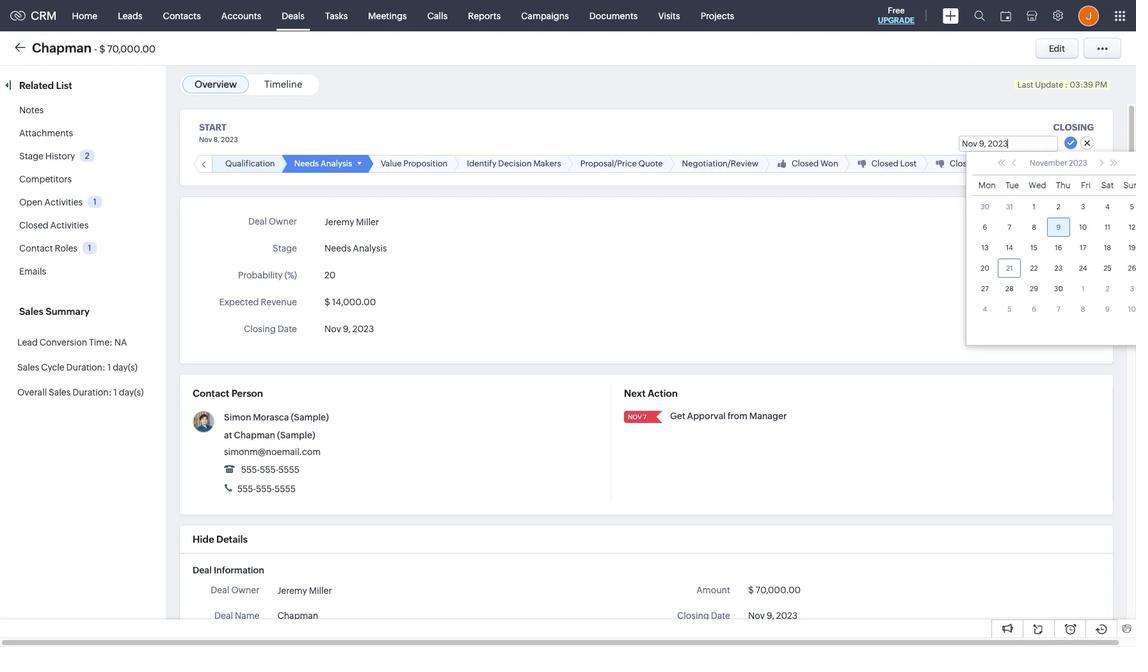 Task type: locate. For each thing, give the bounding box(es) containing it.
1 vertical spatial owner
[[231, 585, 259, 595]]

stage up '(%)'
[[273, 243, 297, 253]]

emails
[[19, 266, 46, 277]]

0 horizontal spatial 5
[[1007, 305, 1012, 313]]

date
[[278, 324, 297, 334], [711, 611, 730, 621]]

$ right amount
[[748, 585, 754, 595]]

2 lost from the left
[[979, 159, 995, 168]]

2023 inside "start nov 8, 2023"
[[221, 136, 238, 143]]

day(s) for overall sales duration: 1 day(s)
[[119, 387, 144, 397]]

0 vertical spatial jeremy miller
[[325, 217, 379, 227]]

0 horizontal spatial jeremy
[[277, 586, 307, 596]]

1 horizontal spatial 8
[[1081, 305, 1085, 313]]

miller for needs analysis
[[356, 217, 379, 227]]

10 down 26
[[1128, 305, 1136, 313]]

1 horizontal spatial 7
[[1008, 223, 1011, 231]]

0 vertical spatial contact
[[19, 243, 53, 253]]

analysis up '14,000.00'
[[353, 243, 387, 253]]

competitors link
[[19, 174, 72, 184]]

deal down hide
[[193, 565, 212, 575]]

chapman
[[32, 40, 92, 55], [234, 430, 275, 440], [277, 611, 318, 621]]

nov 9, 2023 down the $  70,000.00
[[748, 611, 798, 621]]

sales
[[19, 306, 43, 317], [17, 362, 39, 373], [49, 387, 71, 397]]

search image
[[974, 10, 985, 21]]

accounts
[[221, 11, 261, 21]]

nov
[[199, 136, 212, 143], [325, 324, 341, 334], [628, 413, 642, 421], [748, 611, 765, 621]]

open
[[19, 197, 43, 207]]

3
[[1081, 203, 1085, 210], [1130, 285, 1134, 292]]

18
[[1104, 244, 1111, 251]]

1 horizontal spatial 6
[[1032, 305, 1036, 313]]

jeremy miller for needs analysis
[[325, 217, 379, 227]]

0 horizontal spatial owner
[[231, 585, 259, 595]]

1 vertical spatial date
[[711, 611, 730, 621]]

tue
[[1006, 180, 1019, 190]]

closed for closed lost to competition
[[950, 159, 977, 168]]

9 down 25
[[1105, 305, 1110, 313]]

overall sales duration: 1 day(s)
[[17, 387, 144, 397]]

duration: for overall sales duration:
[[72, 387, 112, 397]]

1 horizontal spatial 5
[[1130, 203, 1134, 210]]

activities up roles
[[50, 220, 89, 230]]

0 vertical spatial date
[[278, 324, 297, 334]]

2 right history
[[85, 151, 90, 161]]

owner down "information"
[[231, 585, 259, 595]]

last update : 03:39 pm
[[1018, 80, 1107, 90]]

30 down mon
[[981, 203, 990, 210]]

needs analysis
[[294, 159, 352, 168], [325, 243, 387, 253]]

1 horizontal spatial 4
[[1105, 203, 1110, 210]]

projects
[[701, 11, 734, 21]]

tasks link
[[315, 0, 358, 31]]

4 down 27
[[983, 305, 987, 313]]

1 vertical spatial sales
[[17, 362, 39, 373]]

$ for amount
[[748, 585, 754, 595]]

5555
[[278, 465, 300, 475], [275, 484, 296, 494]]

nov left 8,
[[199, 136, 212, 143]]

17
[[1080, 244, 1086, 251]]

0 horizontal spatial lost
[[900, 159, 917, 168]]

6 down 29 at the top of page
[[1032, 305, 1036, 313]]

2 vertical spatial chapman
[[277, 611, 318, 621]]

1 vertical spatial 6
[[1032, 305, 1036, 313]]

notes
[[19, 105, 44, 115]]

1 vertical spatial (sample)
[[277, 430, 315, 440]]

sales up 'lead'
[[19, 306, 43, 317]]

1 vertical spatial jeremy miller
[[277, 586, 332, 596]]

1 horizontal spatial analysis
[[353, 243, 387, 253]]

sales summary
[[19, 306, 90, 317]]

0 horizontal spatial 30
[[981, 203, 990, 210]]

stage up competitors link on the left top
[[19, 151, 43, 161]]

closing down "expected revenue" on the top left
[[244, 324, 276, 334]]

12
[[1129, 223, 1136, 231]]

closed left won
[[792, 159, 819, 168]]

history
[[45, 151, 75, 161]]

calls link
[[417, 0, 458, 31]]

contact up simon
[[193, 388, 229, 399]]

2 vertical spatial 7
[[643, 413, 647, 421]]

revenue
[[261, 297, 297, 307]]

simon morasca (sample)
[[224, 412, 329, 422]]

create menu element
[[935, 0, 967, 31]]

2 vertical spatial sales
[[49, 387, 71, 397]]

1 vertical spatial stage
[[273, 243, 297, 253]]

0 vertical spatial 9
[[1056, 223, 1061, 231]]

fri
[[1081, 180, 1091, 190]]

$ right -
[[99, 43, 105, 54]]

stage for stage
[[273, 243, 297, 253]]

(sample) right morasca on the bottom left of page
[[291, 412, 329, 422]]

10
[[1079, 223, 1087, 231], [1128, 305, 1136, 313]]

chapman left -
[[32, 40, 92, 55]]

stage
[[19, 151, 43, 161], [273, 243, 297, 253]]

7 down 23 at the top of page
[[1057, 305, 1060, 313]]

sales left cycle on the left bottom of page
[[17, 362, 39, 373]]

1 horizontal spatial 2
[[1057, 203, 1061, 210]]

1 horizontal spatial lost
[[979, 159, 995, 168]]

needs
[[294, 159, 319, 168], [325, 243, 351, 253]]

0 horizontal spatial needs
[[294, 159, 319, 168]]

competitors
[[19, 174, 72, 184]]

6
[[983, 223, 987, 231], [1032, 305, 1036, 313]]

summary
[[46, 306, 90, 317]]

1 horizontal spatial contact
[[193, 388, 229, 399]]

$ for expected revenue
[[325, 297, 330, 307]]

0 horizontal spatial 9,
[[343, 324, 351, 334]]

1 vertical spatial $
[[325, 297, 330, 307]]

1 vertical spatial 7
[[1057, 305, 1060, 313]]

closing date down amount
[[677, 611, 730, 621]]

jeremy for needs analysis
[[325, 217, 354, 227]]

0 horizontal spatial 7
[[643, 413, 647, 421]]

activities
[[44, 197, 83, 207], [50, 220, 89, 230]]

expected revenue
[[219, 297, 297, 307]]

owner up '(%)'
[[269, 216, 297, 227]]

chapman right name
[[277, 611, 318, 621]]

1 horizontal spatial owner
[[269, 216, 297, 227]]

0 vertical spatial day(s)
[[113, 362, 138, 373]]

analysis left value
[[321, 159, 352, 168]]

contact person
[[193, 388, 263, 399]]

2 horizontal spatial $
[[748, 585, 754, 595]]

contact roles
[[19, 243, 77, 253]]

2 vertical spatial 2
[[1106, 285, 1110, 292]]

sales down cycle on the left bottom of page
[[49, 387, 71, 397]]

10 up 17
[[1079, 223, 1087, 231]]

makers
[[533, 159, 561, 168]]

0 vertical spatial closing
[[244, 324, 276, 334]]

(sample)
[[291, 412, 329, 422], [277, 430, 315, 440]]

visits link
[[648, 0, 690, 31]]

0 horizontal spatial $
[[99, 43, 105, 54]]

1 horizontal spatial closing
[[677, 611, 709, 621]]

1 vertical spatial duration:
[[72, 387, 112, 397]]

1 horizontal spatial stage
[[273, 243, 297, 253]]

closed for closed won
[[792, 159, 819, 168]]

5 down 28
[[1007, 305, 1012, 313]]

7 down 31
[[1008, 223, 1011, 231]]

20 up $  14,000.00
[[325, 270, 336, 280]]

0 vertical spatial 2
[[85, 151, 90, 161]]

0 horizontal spatial 6
[[983, 223, 987, 231]]

profile element
[[1071, 0, 1107, 31]]

20 up 27
[[981, 264, 989, 272]]

8 up 15
[[1032, 223, 1036, 231]]

1 down sales cycle duration: 1 day(s)
[[113, 387, 117, 397]]

0 vertical spatial duration:
[[66, 362, 106, 373]]

duration: down sales cycle duration: 1 day(s)
[[72, 387, 112, 397]]

simon
[[224, 412, 251, 422]]

lost for closed lost
[[900, 159, 917, 168]]

time:
[[89, 337, 113, 348]]

2 horizontal spatial chapman
[[277, 611, 318, 621]]

0 horizontal spatial stage
[[19, 151, 43, 161]]

1 horizontal spatial jeremy
[[325, 217, 354, 227]]

1 vertical spatial needs analysis
[[325, 243, 387, 253]]

6 up 13
[[983, 223, 987, 231]]

8 down 24
[[1081, 305, 1085, 313]]

0 vertical spatial 8
[[1032, 223, 1036, 231]]

duration: up overall sales duration: 1 day(s)
[[66, 362, 106, 373]]

contact roles link
[[19, 243, 77, 253]]

8
[[1032, 223, 1036, 231], [1081, 305, 1085, 313]]

deal owner up probability (%)
[[248, 216, 297, 227]]

0 horizontal spatial miller
[[309, 586, 332, 596]]

70,000.00
[[107, 43, 156, 54], [756, 585, 801, 595]]

chapman for chapman - $ 70,000.00
[[32, 40, 92, 55]]

9, down $  14,000.00
[[343, 324, 351, 334]]

9 up 16 at the top of the page
[[1056, 223, 1061, 231]]

1 lost from the left
[[900, 159, 917, 168]]

jeremy miller
[[325, 217, 379, 227], [277, 586, 332, 596]]

0 horizontal spatial 8
[[1032, 223, 1036, 231]]

2 vertical spatial $
[[748, 585, 754, 595]]

2 down 25
[[1106, 285, 1110, 292]]

timeline link
[[264, 79, 302, 90]]

closed for closed activities
[[19, 220, 48, 230]]

$ inside the chapman - $ 70,000.00
[[99, 43, 105, 54]]

1 vertical spatial 9,
[[767, 611, 774, 621]]

0 horizontal spatial 9
[[1056, 223, 1061, 231]]

1 vertical spatial 5
[[1007, 305, 1012, 313]]

5 up 12
[[1130, 203, 1134, 210]]

overall
[[17, 387, 47, 397]]

0 vertical spatial 3
[[1081, 203, 1085, 210]]

0 vertical spatial needs
[[294, 159, 319, 168]]

value
[[381, 159, 402, 168]]

15
[[1031, 244, 1038, 251]]

closed left to at the right
[[950, 159, 977, 168]]

0 vertical spatial 10
[[1079, 223, 1087, 231]]

1 vertical spatial 70,000.00
[[756, 585, 801, 595]]

9, down the $  70,000.00
[[767, 611, 774, 621]]

:
[[1065, 80, 1068, 90]]

1 vertical spatial closing
[[677, 611, 709, 621]]

1 horizontal spatial needs
[[325, 243, 351, 253]]

start nov 8, 2023
[[199, 122, 238, 143]]

stage history link
[[19, 151, 75, 161]]

day(s) for sales cycle duration: 1 day(s)
[[113, 362, 138, 373]]

0 vertical spatial stage
[[19, 151, 43, 161]]

-
[[94, 43, 97, 54]]

analysis
[[321, 159, 352, 168], [353, 243, 387, 253]]

from
[[728, 411, 748, 421]]

needs up $  14,000.00
[[325, 243, 351, 253]]

1 horizontal spatial closing date
[[677, 611, 730, 621]]

1 vertical spatial chapman
[[234, 430, 275, 440]]

simonm@noemail.com link
[[224, 447, 321, 457]]

needs right qualification
[[294, 159, 319, 168]]

1 vertical spatial day(s)
[[119, 387, 144, 397]]

sales cycle duration: 1 day(s)
[[17, 362, 138, 373]]

date down amount
[[711, 611, 730, 621]]

next
[[624, 388, 646, 399]]

closed right won
[[871, 159, 899, 168]]

contact for contact roles
[[19, 243, 53, 253]]

0 vertical spatial owner
[[269, 216, 297, 227]]

2
[[85, 151, 90, 161], [1057, 203, 1061, 210], [1106, 285, 1110, 292]]

chapman down morasca on the bottom left of page
[[234, 430, 275, 440]]

deal owner down "information"
[[211, 585, 259, 595]]

0 horizontal spatial 10
[[1079, 223, 1087, 231]]

nov 9, 2023 down $  14,000.00
[[325, 324, 374, 334]]

1 vertical spatial 10
[[1128, 305, 1136, 313]]

1 vertical spatial activities
[[50, 220, 89, 230]]

1 horizontal spatial 10
[[1128, 305, 1136, 313]]

1 vertical spatial contact
[[193, 388, 229, 399]]

21
[[1006, 264, 1013, 272]]

leads
[[118, 11, 142, 21]]

value proposition
[[381, 159, 448, 168]]

0 vertical spatial 7
[[1008, 223, 1011, 231]]

contacts link
[[153, 0, 211, 31]]

1 horizontal spatial 20
[[981, 264, 989, 272]]

30 down 23 at the top of page
[[1054, 285, 1063, 292]]

hide
[[193, 534, 214, 545]]

home link
[[62, 0, 108, 31]]

1 vertical spatial nov 9, 2023
[[748, 611, 798, 621]]

1 vertical spatial 4
[[983, 305, 987, 313]]

start
[[199, 122, 227, 132]]

1 horizontal spatial nov 9, 2023
[[748, 611, 798, 621]]

duration:
[[66, 362, 106, 373], [72, 387, 112, 397]]

0 vertical spatial 6
[[983, 223, 987, 231]]

2 down "thu" on the right of the page
[[1057, 203, 1061, 210]]

closing date down revenue
[[244, 324, 297, 334]]

closed down the open
[[19, 220, 48, 230]]

closing down amount
[[677, 611, 709, 621]]

1 vertical spatial 9
[[1105, 305, 1110, 313]]

3 down fri
[[1081, 203, 1085, 210]]

7
[[1008, 223, 1011, 231], [1057, 305, 1060, 313], [643, 413, 647, 421]]

search element
[[967, 0, 993, 31]]

(sample) down simon morasca (sample)
[[277, 430, 315, 440]]

activities for open activities
[[44, 197, 83, 207]]

thu
[[1056, 180, 1071, 190]]

1
[[93, 197, 97, 207], [1033, 203, 1036, 210], [88, 243, 91, 253], [1082, 285, 1085, 292], [107, 362, 111, 373], [113, 387, 117, 397]]

1 down time:
[[107, 362, 111, 373]]

documents link
[[579, 0, 648, 31]]

7 down the next action
[[643, 413, 647, 421]]

$ left '14,000.00'
[[325, 297, 330, 307]]

0 horizontal spatial nov 9, 2023
[[325, 324, 374, 334]]

3 down 26
[[1130, 285, 1134, 292]]

4 up 11
[[1105, 203, 1110, 210]]

emails link
[[19, 266, 46, 277]]

contact up emails link
[[19, 243, 53, 253]]

activities up closed activities "link"
[[44, 197, 83, 207]]

0 vertical spatial jeremy
[[325, 217, 354, 227]]

closed activities
[[19, 220, 89, 230]]

1 right roles
[[88, 243, 91, 253]]

2023 right 8,
[[221, 136, 238, 143]]

nov inside "start nov 8, 2023"
[[199, 136, 212, 143]]

date down revenue
[[278, 324, 297, 334]]

1 vertical spatial jeremy
[[277, 586, 307, 596]]

0 vertical spatial 70,000.00
[[107, 43, 156, 54]]

amount
[[697, 585, 730, 595]]

0 horizontal spatial 4
[[983, 305, 987, 313]]

related list
[[19, 80, 74, 91]]

0 vertical spatial sales
[[19, 306, 43, 317]]

na
[[114, 337, 127, 348]]



Task type: describe. For each thing, give the bounding box(es) containing it.
0 vertical spatial needs analysis
[[294, 159, 352, 168]]

roles
[[55, 243, 77, 253]]

23
[[1055, 264, 1063, 272]]

conversion
[[39, 337, 87, 348]]

13
[[982, 244, 989, 251]]

(sample) for simon morasca (sample)
[[291, 412, 329, 422]]

0 horizontal spatial 3
[[1081, 203, 1085, 210]]

1 horizontal spatial chapman
[[234, 430, 275, 440]]

1 vertical spatial analysis
[[353, 243, 387, 253]]

calendar image
[[1000, 11, 1011, 21]]

hide details link
[[193, 534, 248, 545]]

chapman for chapman
[[277, 611, 318, 621]]

03:39
[[1070, 80, 1093, 90]]

2 horizontal spatial 7
[[1057, 305, 1060, 313]]

reports
[[468, 11, 501, 21]]

sales for sales cycle duration: 1 day(s)
[[17, 362, 39, 373]]

pm
[[1095, 80, 1107, 90]]

manager
[[749, 411, 787, 421]]

leads link
[[108, 0, 153, 31]]

1 right open activities link
[[93, 197, 97, 207]]

jeremy for chapman
[[277, 586, 307, 596]]

0 vertical spatial 5
[[1130, 203, 1134, 210]]

sales for sales summary
[[19, 306, 43, 317]]

22
[[1030, 264, 1038, 272]]

contacts
[[163, 11, 201, 21]]

chapman (sample) link
[[234, 430, 315, 440]]

0 vertical spatial 4
[[1105, 203, 1110, 210]]

1 down the wed
[[1033, 203, 1036, 210]]

31
[[1006, 203, 1013, 210]]

1 vertical spatial 2
[[1057, 203, 1061, 210]]

overview link
[[195, 79, 237, 90]]

14,000.00
[[332, 297, 376, 307]]

owner for stage
[[269, 216, 297, 227]]

29
[[1030, 285, 1038, 292]]

0 vertical spatial 5555
[[278, 465, 300, 475]]

negotiation/review
[[682, 159, 759, 168]]

closed for closed lost
[[871, 159, 899, 168]]

proposal/price quote
[[580, 159, 663, 168]]

0 horizontal spatial closing
[[244, 324, 276, 334]]

action
[[648, 388, 678, 399]]

information
[[214, 565, 264, 575]]

miller for chapman
[[309, 586, 332, 596]]

simon morasca (sample) link
[[224, 412, 329, 422]]

16
[[1055, 244, 1062, 251]]

mmm d, yyyy text field
[[959, 136, 1058, 152]]

0 vertical spatial 555-555-5555
[[239, 465, 300, 475]]

0 horizontal spatial closing date
[[244, 324, 297, 334]]

notes link
[[19, 105, 44, 115]]

2023 down '14,000.00'
[[352, 324, 374, 334]]

overview
[[195, 79, 237, 90]]

deal owner for deal name
[[211, 585, 259, 595]]

at
[[224, 430, 232, 440]]

deal information
[[193, 565, 264, 575]]

get
[[670, 411, 685, 421]]

last
[[1018, 80, 1033, 90]]

nov 7
[[628, 413, 647, 421]]

duration: for sales cycle duration:
[[66, 362, 106, 373]]

morasca
[[253, 412, 289, 422]]

profile image
[[1079, 5, 1099, 26]]

timeline
[[264, 79, 302, 90]]

crm
[[31, 9, 57, 22]]

1 horizontal spatial 9,
[[767, 611, 774, 621]]

details
[[216, 534, 248, 545]]

1 horizontal spatial 9
[[1105, 305, 1110, 313]]

(sample) for at chapman (sample)
[[277, 430, 315, 440]]

stage for stage history
[[19, 151, 43, 161]]

1 vertical spatial 3
[[1130, 285, 1134, 292]]

probability (%)
[[238, 270, 297, 280]]

attachments link
[[19, 128, 73, 138]]

won
[[821, 159, 838, 168]]

1 vertical spatial 8
[[1081, 305, 1085, 313]]

probability
[[238, 270, 283, 280]]

open activities link
[[19, 197, 83, 207]]

documents
[[589, 11, 638, 21]]

free
[[888, 6, 905, 15]]

deal left name
[[214, 611, 233, 621]]

19
[[1129, 244, 1136, 251]]

closed lost
[[871, 159, 917, 168]]

nov down $  14,000.00
[[325, 324, 341, 334]]

attachments
[[19, 128, 73, 138]]

meetings link
[[358, 0, 417, 31]]

hide details
[[193, 534, 248, 545]]

1 vertical spatial needs
[[325, 243, 351, 253]]

deals
[[282, 11, 305, 21]]

0 horizontal spatial 2
[[85, 151, 90, 161]]

contact for contact person
[[193, 388, 229, 399]]

calls
[[427, 11, 448, 21]]

projects link
[[690, 0, 745, 31]]

lead
[[17, 337, 38, 348]]

1 horizontal spatial 70,000.00
[[756, 585, 801, 595]]

2023 down the $  70,000.00
[[776, 611, 798, 621]]

november 2023
[[1030, 159, 1087, 168]]

deal down deal information on the left bottom of page
[[211, 585, 229, 595]]

upgrade
[[878, 16, 915, 25]]

2023 up fri
[[1069, 159, 1087, 168]]

1 vertical spatial 30
[[1054, 285, 1063, 292]]

0 horizontal spatial date
[[278, 324, 297, 334]]

1 vertical spatial closing date
[[677, 611, 730, 621]]

deal up probability
[[248, 216, 267, 227]]

(%)
[[284, 270, 297, 280]]

nov down next
[[628, 413, 642, 421]]

visits
[[658, 11, 680, 21]]

competition
[[1006, 159, 1055, 168]]

jeremy miller for chapman
[[277, 586, 332, 596]]

0 vertical spatial 30
[[981, 203, 990, 210]]

free upgrade
[[878, 6, 915, 25]]

owner for deal name
[[231, 585, 259, 595]]

1 vertical spatial 555-555-5555
[[236, 484, 296, 494]]

edit button
[[1036, 38, 1079, 59]]

closed lost to competition
[[950, 159, 1055, 168]]

2 horizontal spatial 2
[[1106, 285, 1110, 292]]

28
[[1005, 285, 1014, 292]]

11
[[1105, 223, 1111, 231]]

closing
[[1053, 122, 1094, 132]]

deal name
[[214, 611, 259, 621]]

decision
[[498, 159, 532, 168]]

create menu image
[[943, 8, 959, 23]]

1 down 24
[[1082, 285, 1085, 292]]

nov down the $  70,000.00
[[748, 611, 765, 621]]

deal owner for stage
[[248, 216, 297, 227]]

identify decision makers
[[467, 159, 561, 168]]

crm link
[[10, 9, 57, 22]]

0 horizontal spatial analysis
[[321, 159, 352, 168]]

1 vertical spatial 5555
[[275, 484, 296, 494]]

activities for closed activities
[[50, 220, 89, 230]]

0 horizontal spatial 20
[[325, 270, 336, 280]]

70,000.00 inside the chapman - $ 70,000.00
[[107, 43, 156, 54]]

related
[[19, 80, 54, 91]]

at chapman (sample)
[[224, 430, 315, 440]]

open activities
[[19, 197, 83, 207]]

stage history
[[19, 151, 75, 161]]

accounts link
[[211, 0, 272, 31]]

14
[[1006, 244, 1013, 251]]

lost for closed lost to competition
[[979, 159, 995, 168]]

proposal/price
[[580, 159, 637, 168]]

list
[[56, 80, 72, 91]]



Task type: vqa. For each thing, say whether or not it's contained in the screenshot.


